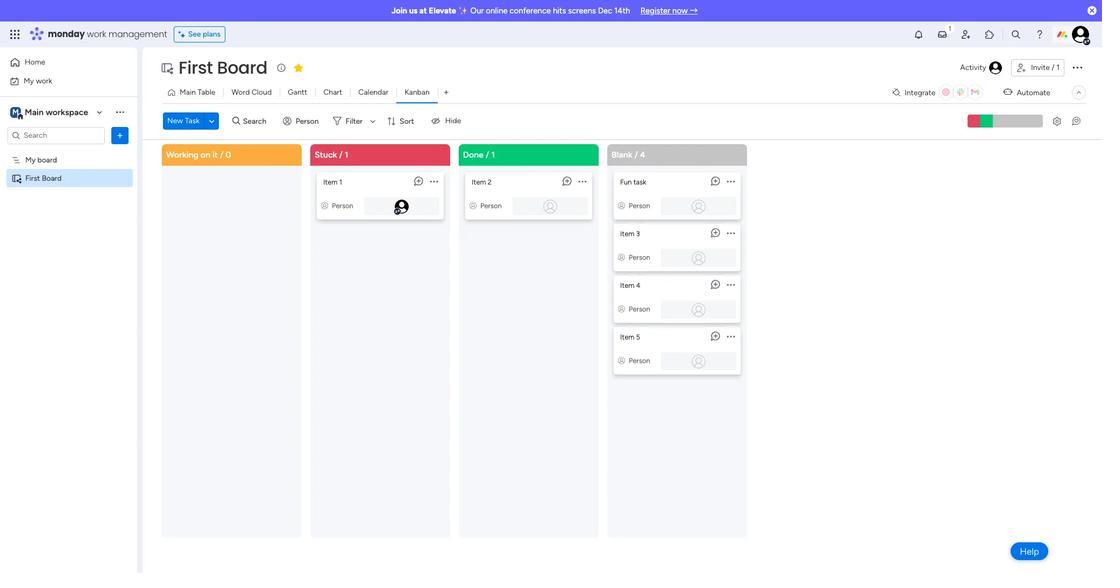 Task type: vqa. For each thing, say whether or not it's contained in the screenshot.
field
no



Task type: describe. For each thing, give the bounding box(es) containing it.
home button
[[6, 54, 116, 71]]

kanban
[[405, 88, 430, 97]]

arrow down image
[[367, 115, 379, 128]]

5
[[636, 333, 640, 341]]

work for monday
[[87, 28, 106, 40]]

task
[[185, 116, 200, 126]]

v2 search image
[[232, 115, 240, 127]]

hits
[[553, 6, 566, 16]]

register now → link
[[641, 6, 698, 16]]

my for my work
[[24, 76, 34, 85]]

/ for stuck
[[339, 149, 343, 160]]

task
[[634, 178, 647, 186]]

item 3
[[620, 230, 640, 238]]

fun task
[[620, 178, 647, 186]]

dapulse person column image for item 2
[[470, 202, 477, 210]]

dapulse person column image for item 1
[[321, 202, 328, 210]]

kanban button
[[397, 84, 438, 101]]

now
[[673, 6, 688, 16]]

notifications image
[[914, 29, 924, 40]]

chart button
[[315, 84, 350, 101]]

board
[[37, 155, 57, 164]]

add view image
[[444, 89, 449, 97]]

invite / 1 button
[[1012, 59, 1065, 76]]

item for item 2
[[472, 178, 486, 186]]

hide button
[[424, 113, 468, 130]]

invite / 1
[[1032, 63, 1060, 72]]

dec
[[598, 6, 613, 16]]

0 vertical spatial 4
[[640, 149, 646, 160]]

invite members image
[[961, 29, 972, 40]]

1 for invite / 1
[[1057, 63, 1060, 72]]

chart
[[324, 88, 342, 97]]

elevate
[[429, 6, 456, 16]]

/ for invite
[[1052, 63, 1055, 72]]

our
[[471, 6, 484, 16]]

item 1
[[323, 178, 342, 186]]

invite
[[1032, 63, 1050, 72]]

1 down stuck / 1
[[339, 178, 342, 186]]

person for item 2
[[481, 202, 502, 210]]

14th
[[615, 6, 630, 16]]

my work
[[24, 76, 52, 85]]

monday work management
[[48, 28, 167, 40]]

jacob simon image
[[1072, 26, 1090, 43]]

word cloud
[[232, 88, 272, 97]]

0 vertical spatial first board
[[179, 55, 268, 80]]

fun
[[620, 178, 632, 186]]

online
[[486, 6, 508, 16]]

my for my board
[[25, 155, 36, 164]]

activity button
[[956, 59, 1007, 76]]

stuck / 1
[[315, 149, 348, 160]]

autopilot image
[[1004, 85, 1013, 99]]

0 vertical spatial board
[[217, 55, 268, 80]]

dapulse person column image for item 5
[[618, 356, 625, 365]]

blank / 4
[[612, 149, 646, 160]]

my work button
[[6, 72, 116, 90]]

activity
[[961, 63, 987, 72]]

monday
[[48, 28, 85, 40]]

1 for done / 1
[[492, 149, 495, 160]]

item for item 1
[[323, 178, 338, 186]]

blank
[[612, 149, 633, 160]]

3
[[636, 230, 640, 238]]

remove from favorites image
[[293, 62, 304, 73]]

workspace selection element
[[10, 106, 90, 120]]

help image
[[1035, 29, 1046, 40]]

home
[[25, 58, 45, 67]]

item for item 5
[[620, 333, 635, 341]]

integrate
[[905, 88, 936, 97]]

1 image
[[945, 22, 955, 34]]

calendar
[[359, 88, 389, 97]]

register now →
[[641, 6, 698, 16]]

person button
[[279, 113, 325, 130]]

0 vertical spatial first
[[179, 55, 213, 80]]

join us at elevate ✨ our online conference hits screens dec 14th
[[392, 6, 630, 16]]

2
[[488, 178, 492, 186]]

m
[[12, 107, 19, 117]]

us
[[409, 6, 418, 16]]

person for item 5
[[629, 356, 650, 365]]

0 vertical spatial options image
[[1071, 61, 1084, 74]]



Task type: locate. For each thing, give the bounding box(es) containing it.
first up the main table
[[179, 55, 213, 80]]

/
[[1052, 63, 1055, 72], [220, 149, 224, 160], [339, 149, 343, 160], [486, 149, 489, 160], [635, 149, 638, 160]]

1 vertical spatial my
[[25, 155, 36, 164]]

first board
[[179, 55, 268, 80], [25, 174, 62, 183]]

item for item 3
[[620, 230, 635, 238]]

register
[[641, 6, 671, 16]]

First Board field
[[176, 55, 270, 80]]

item down item 3
[[620, 281, 635, 289]]

dapulse person column image
[[321, 202, 328, 210], [618, 253, 625, 261], [618, 305, 625, 313]]

item
[[323, 178, 338, 186], [472, 178, 486, 186], [620, 230, 635, 238], [620, 281, 635, 289], [620, 333, 635, 341]]

working
[[166, 149, 199, 160]]

Search in workspace field
[[23, 129, 90, 142]]

1 vertical spatial options image
[[115, 130, 125, 141]]

word cloud button
[[224, 84, 280, 101]]

person for fun task
[[629, 202, 650, 210]]

shareable board image
[[160, 61, 173, 74], [11, 173, 22, 183]]

board up word on the left top of page
[[217, 55, 268, 80]]

done / 1
[[463, 149, 495, 160]]

hide
[[445, 116, 461, 126]]

1 vertical spatial first
[[25, 174, 40, 183]]

4 inside list box
[[636, 281, 641, 289]]

main table button
[[163, 84, 224, 101]]

work
[[87, 28, 106, 40], [36, 76, 52, 85]]

first board down my board
[[25, 174, 62, 183]]

board
[[217, 55, 268, 80], [42, 174, 62, 183]]

person down 2
[[481, 202, 502, 210]]

1 inside button
[[1057, 63, 1060, 72]]

list box inside row group
[[614, 168, 741, 374]]

work for my
[[36, 76, 52, 85]]

item left 2
[[472, 178, 486, 186]]

row group containing working on it
[[160, 144, 754, 573]]

0 horizontal spatial shareable board image
[[11, 173, 22, 183]]

1 horizontal spatial shareable board image
[[160, 61, 173, 74]]

work right monday
[[87, 28, 106, 40]]

see plans
[[188, 30, 221, 39]]

0 horizontal spatial list box
[[0, 149, 137, 333]]

calendar button
[[350, 84, 397, 101]]

dapulse person column image for item 4
[[618, 305, 625, 313]]

work inside button
[[36, 76, 52, 85]]

4 right blank
[[640, 149, 646, 160]]

my down the "home"
[[24, 76, 34, 85]]

angle down image
[[209, 117, 214, 125]]

see plans button
[[174, 26, 226, 43]]

row group
[[160, 144, 754, 573]]

list box
[[0, 149, 137, 333], [614, 168, 741, 374]]

1 vertical spatial work
[[36, 76, 52, 85]]

help button
[[1011, 542, 1049, 560]]

dapulse person column image down item 3
[[618, 253, 625, 261]]

options image
[[1071, 61, 1084, 74], [115, 130, 125, 141]]

item 4
[[620, 281, 641, 289]]

person for item 4
[[629, 305, 650, 313]]

dapulse person column image down item 1
[[321, 202, 328, 210]]

table
[[198, 88, 215, 97]]

0 horizontal spatial main
[[25, 107, 44, 117]]

0 vertical spatial dapulse person column image
[[321, 202, 328, 210]]

1 horizontal spatial work
[[87, 28, 106, 40]]

/ right done
[[486, 149, 489, 160]]

person down item 1
[[332, 202, 353, 210]]

select product image
[[10, 29, 20, 40]]

gantt
[[288, 88, 307, 97]]

item 5
[[620, 333, 640, 341]]

/ for done
[[486, 149, 489, 160]]

it
[[213, 149, 218, 160]]

0 horizontal spatial board
[[42, 174, 62, 183]]

first
[[179, 55, 213, 80], [25, 174, 40, 183]]

1 vertical spatial main
[[25, 107, 44, 117]]

0 horizontal spatial work
[[36, 76, 52, 85]]

1 horizontal spatial board
[[217, 55, 268, 80]]

person down 'task' at right top
[[629, 202, 650, 210]]

board down board
[[42, 174, 62, 183]]

main inside workspace selection element
[[25, 107, 44, 117]]

dapulse person column image for fun task
[[618, 202, 625, 210]]

sort button
[[383, 113, 421, 130]]

new task button
[[163, 113, 204, 130]]

main workspace
[[25, 107, 88, 117]]

1 horizontal spatial main
[[180, 88, 196, 97]]

main right workspace icon
[[25, 107, 44, 117]]

0 horizontal spatial options image
[[115, 130, 125, 141]]

→
[[690, 6, 698, 16]]

main inside main table button
[[180, 88, 196, 97]]

management
[[109, 28, 167, 40]]

0 vertical spatial main
[[180, 88, 196, 97]]

1 horizontal spatial options image
[[1071, 61, 1084, 74]]

my left board
[[25, 155, 36, 164]]

main table
[[180, 88, 215, 97]]

apps image
[[985, 29, 996, 40]]

option
[[0, 150, 137, 152]]

stuck
[[315, 149, 337, 160]]

1 vertical spatial board
[[42, 174, 62, 183]]

Search field
[[240, 114, 273, 129]]

person inside person popup button
[[296, 117, 319, 126]]

inbox image
[[937, 29, 948, 40]]

person down 5
[[629, 356, 650, 365]]

at
[[420, 6, 427, 16]]

dapulse person column image down fun
[[618, 202, 625, 210]]

0 vertical spatial shareable board image
[[160, 61, 173, 74]]

cloud
[[252, 88, 272, 97]]

0 vertical spatial my
[[24, 76, 34, 85]]

1
[[1057, 63, 1060, 72], [345, 149, 348, 160], [492, 149, 495, 160], [339, 178, 342, 186]]

person down 3
[[629, 253, 650, 261]]

show board description image
[[275, 62, 288, 73]]

on
[[201, 149, 210, 160]]

list box containing my board
[[0, 149, 137, 333]]

item 2
[[472, 178, 492, 186]]

filter button
[[329, 113, 379, 130]]

1 vertical spatial first board
[[25, 174, 62, 183]]

person for item 1
[[332, 202, 353, 210]]

my inside button
[[24, 76, 34, 85]]

item for item 4
[[620, 281, 635, 289]]

working on it / 0
[[166, 149, 231, 160]]

/ right stuck
[[339, 149, 343, 160]]

2 vertical spatial dapulse person column image
[[618, 305, 625, 313]]

1 right stuck
[[345, 149, 348, 160]]

plans
[[203, 30, 221, 39]]

0 horizontal spatial first
[[25, 174, 40, 183]]

search everything image
[[1011, 29, 1022, 40]]

new task
[[167, 116, 200, 126]]

my board
[[25, 155, 57, 164]]

item down stuck / 1
[[323, 178, 338, 186]]

main
[[180, 88, 196, 97], [25, 107, 44, 117]]

1 right invite
[[1057, 63, 1060, 72]]

dapulse person column image down the item 2 at the top
[[470, 202, 477, 210]]

dapulse person column image down item 4 on the right of the page
[[618, 305, 625, 313]]

item left 5
[[620, 333, 635, 341]]

dapulse person column image for item 3
[[618, 253, 625, 261]]

done
[[463, 149, 484, 160]]

filter
[[346, 117, 363, 126]]

✨
[[458, 6, 469, 16]]

join
[[392, 6, 407, 16]]

/ inside button
[[1052, 63, 1055, 72]]

0
[[226, 149, 231, 160]]

automate
[[1017, 88, 1051, 97]]

main left 'table' in the left top of the page
[[180, 88, 196, 97]]

1 for stuck / 1
[[345, 149, 348, 160]]

item left 3
[[620, 230, 635, 238]]

my
[[24, 76, 34, 85], [25, 155, 36, 164]]

first down my board
[[25, 174, 40, 183]]

workspace options image
[[115, 107, 125, 117]]

new
[[167, 116, 183, 126]]

options image down workspace options image
[[115, 130, 125, 141]]

1 horizontal spatial first
[[179, 55, 213, 80]]

conference
[[510, 6, 551, 16]]

list box containing fun task
[[614, 168, 741, 374]]

1 right done
[[492, 149, 495, 160]]

/ right it
[[220, 149, 224, 160]]

options image up "collapse board header" icon
[[1071, 61, 1084, 74]]

dapulse integrations image
[[893, 89, 901, 97]]

1 horizontal spatial list box
[[614, 168, 741, 374]]

work down the "home"
[[36, 76, 52, 85]]

0 vertical spatial work
[[87, 28, 106, 40]]

first board up 'table' in the left top of the page
[[179, 55, 268, 80]]

main for main table
[[180, 88, 196, 97]]

first board inside list box
[[25, 174, 62, 183]]

4 up 5
[[636, 281, 641, 289]]

person
[[296, 117, 319, 126], [332, 202, 353, 210], [481, 202, 502, 210], [629, 202, 650, 210], [629, 253, 650, 261], [629, 305, 650, 313], [629, 356, 650, 365]]

person for item 3
[[629, 253, 650, 261]]

0 horizontal spatial first board
[[25, 174, 62, 183]]

1 vertical spatial dapulse person column image
[[618, 253, 625, 261]]

1 horizontal spatial first board
[[179, 55, 268, 80]]

/ right blank
[[635, 149, 638, 160]]

dapulse person column image down item 5
[[618, 356, 625, 365]]

1 vertical spatial shareable board image
[[11, 173, 22, 183]]

person down item 4 on the right of the page
[[629, 305, 650, 313]]

/ for blank
[[635, 149, 638, 160]]

screens
[[568, 6, 596, 16]]

sort
[[400, 117, 414, 126]]

workspace image
[[10, 106, 21, 118]]

word
[[232, 88, 250, 97]]

workspace
[[46, 107, 88, 117]]

collapse board header image
[[1075, 88, 1084, 97]]

1 vertical spatial 4
[[636, 281, 641, 289]]

see
[[188, 30, 201, 39]]

gantt button
[[280, 84, 315, 101]]

main for main workspace
[[25, 107, 44, 117]]

dapulse person column image
[[470, 202, 477, 210], [618, 202, 625, 210], [618, 356, 625, 365]]

person down gantt button
[[296, 117, 319, 126]]

help
[[1020, 546, 1040, 557]]

/ right invite
[[1052, 63, 1055, 72]]

4
[[640, 149, 646, 160], [636, 281, 641, 289]]



